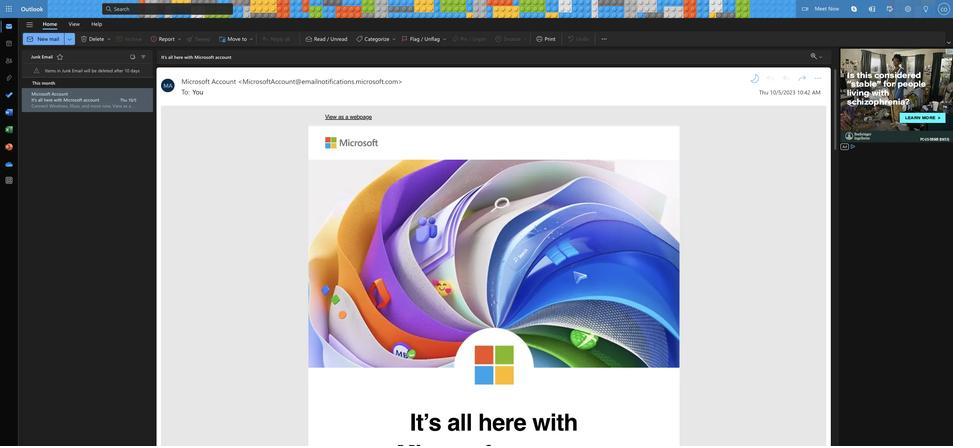 Task type: vqa. For each thing, say whether or not it's contained in the screenshot.
10/5/2023
yes



Task type: locate. For each thing, give the bounding box(es) containing it.
with
[[184, 54, 193, 60], [54, 97, 62, 103], [532, 409, 578, 436]]

 button
[[22, 18, 37, 31]]

junk up 
[[31, 54, 41, 60]]

1 horizontal spatial it's all here with microsoft account
[[161, 54, 231, 60]]


[[536, 35, 543, 43]]

0 horizontal spatial account
[[52, 91, 68, 97]]

view left help
[[69, 20, 80, 27]]

 button for 
[[442, 33, 448, 45]]

delete
[[89, 35, 104, 42]]

1 horizontal spatial email
[[72, 67, 83, 73]]

10/5/2023
[[770, 88, 796, 96]]

 inside  move to 
[[249, 37, 254, 41]]

2 vertical spatial all
[[447, 409, 472, 436]]

 button right delete
[[106, 33, 112, 45]]

None text field
[[181, 86, 751, 97]]

1 horizontal spatial here
[[174, 54, 183, 60]]

2 / from the left
[[421, 35, 423, 42]]

to do image
[[5, 92, 13, 99]]

mail image
[[5, 23, 13, 30]]

0 horizontal spatial here
[[44, 97, 53, 103]]

/ for 
[[327, 35, 329, 42]]

it's all here with microsoft account down month
[[31, 97, 99, 103]]

junk inside junk email 
[[31, 54, 41, 60]]

1 vertical spatial it's all here with microsoft account
[[31, 97, 99, 103]]

1 vertical spatial junk
[[62, 67, 71, 73]]

1 horizontal spatial  button
[[106, 33, 112, 45]]

/ inside  flag / unflag 
[[421, 35, 423, 42]]

 button
[[795, 71, 809, 85]]

junk
[[31, 54, 41, 60], [62, 67, 71, 73]]

 button
[[64, 33, 75, 45], [106, 33, 112, 45], [442, 33, 448, 45]]

 button
[[899, 0, 917, 19]]

account down the ""
[[215, 54, 231, 60]]

thu down 
[[759, 88, 768, 96]]

0 horizontal spatial 
[[600, 35, 608, 43]]

1 vertical spatial email
[[72, 67, 83, 73]]

 button right unflag
[[442, 33, 448, 45]]

10
[[124, 67, 129, 73]]

all
[[168, 54, 173, 60], [38, 97, 43, 103], [447, 409, 472, 436]]

0 vertical spatial it's
[[161, 54, 167, 60]]

1 horizontal spatial view
[[325, 113, 337, 120]]

1 vertical spatial it's
[[31, 97, 37, 103]]

view
[[69, 20, 80, 27], [325, 113, 337, 120]]

thu left '10/5'
[[120, 97, 127, 103]]

0 horizontal spatial  button
[[64, 33, 75, 45]]

left-rail-appbar navigation
[[1, 18, 16, 173]]

outlook banner
[[0, 0, 953, 19]]

0 vertical spatial here
[[174, 54, 183, 60]]

2 horizontal spatial  button
[[442, 33, 448, 45]]

you
[[193, 87, 203, 96]]

thu inside "message list" list box
[[120, 97, 127, 103]]

 right the to
[[249, 37, 254, 41]]

files image
[[5, 75, 13, 82]]

view inside button
[[69, 20, 80, 27]]

it's all here with heading
[[325, 407, 662, 446]]

0 horizontal spatial it's all here with microsoft account
[[31, 97, 99, 103]]

to:
[[181, 87, 190, 96]]

 button
[[917, 0, 935, 19]]

2 vertical spatial it's
[[410, 409, 441, 436]]


[[26, 21, 34, 29]]

junk right in
[[62, 67, 71, 73]]

this month heading
[[22, 78, 153, 88]]

/ right read
[[327, 35, 329, 42]]

view for view as a webpage
[[325, 113, 337, 120]]

none text field containing to:
[[181, 86, 751, 97]]

account inside "message list" list box
[[52, 91, 68, 97]]


[[105, 5, 112, 13]]

 inside popup button
[[813, 74, 822, 83]]

 button
[[176, 33, 182, 45]]

thu for thu 10/5/2023 10:42 am
[[759, 88, 768, 96]]

 right delete
[[107, 37, 111, 41]]


[[150, 35, 157, 43]]

 button
[[597, 31, 612, 46]]

tab list containing home
[[37, 18, 108, 30]]

1 vertical spatial with
[[54, 97, 62, 103]]

1 horizontal spatial junk
[[62, 67, 71, 73]]

view button
[[63, 18, 85, 30]]

set your advertising preferences image
[[850, 144, 856, 150]]

0 vertical spatial view
[[69, 20, 80, 27]]

excel image
[[5, 126, 13, 134]]

new
[[37, 35, 48, 42]]

it's all here with
[[410, 409, 578, 436]]

0 horizontal spatial account
[[84, 97, 99, 103]]

0 vertical spatial thu
[[759, 88, 768, 96]]

1 horizontal spatial /
[[421, 35, 423, 42]]

0 horizontal spatial /
[[327, 35, 329, 42]]

email left  "button"
[[42, 54, 53, 60]]

view left "as"
[[325, 113, 337, 120]]

 button for 
[[64, 33, 75, 45]]

 right 'report' on the left top of page
[[177, 37, 182, 41]]

1 vertical spatial view
[[325, 113, 337, 120]]

deleted
[[98, 67, 113, 73]]

tab list inside it's all here with application
[[37, 18, 108, 30]]

 left 
[[392, 37, 396, 41]]

1 horizontal spatial all
[[168, 54, 173, 60]]

 button inside tags group
[[442, 33, 448, 45]]

various microsoft app logos. image
[[308, 160, 679, 385]]

1 / from the left
[[327, 35, 329, 42]]

message list section
[[22, 48, 153, 446]]

it's all here with microsoft account
[[161, 54, 231, 60], [31, 97, 99, 103]]

0 horizontal spatial thu
[[120, 97, 127, 103]]

2 vertical spatial here
[[478, 409, 526, 436]]

now
[[828, 5, 839, 12]]

 print
[[536, 35, 555, 43]]

account for microsoft account
[[52, 91, 68, 97]]

it's all here with microsoft account down  dropdown button
[[161, 54, 231, 60]]

 button
[[863, 0, 881, 19]]

 inside dropdown button
[[600, 35, 608, 43]]

1 vertical spatial account
[[52, 91, 68, 97]]

 categorize 
[[356, 35, 396, 43]]


[[305, 35, 313, 43]]

account
[[212, 76, 236, 85], [52, 91, 68, 97]]

month
[[42, 80, 55, 86]]

1 horizontal spatial 
[[813, 74, 822, 83]]

move
[[228, 35, 241, 42]]

1 vertical spatial account
[[84, 97, 99, 103]]

word image
[[5, 109, 13, 117]]

webpage
[[350, 113, 372, 120]]

here
[[174, 54, 183, 60], [44, 97, 53, 103], [478, 409, 526, 436]]

meet
[[815, 5, 827, 12]]

0 horizontal spatial email
[[42, 54, 53, 60]]

1 vertical spatial here
[[44, 97, 53, 103]]

tab list
[[37, 18, 108, 30]]

0 vertical spatial email
[[42, 54, 53, 60]]

read
[[314, 35, 326, 42]]


[[356, 35, 363, 43]]

1 horizontal spatial account
[[212, 76, 236, 85]]

1 vertical spatial all
[[38, 97, 43, 103]]

2 vertical spatial with
[[532, 409, 578, 436]]

0 horizontal spatial junk
[[31, 54, 41, 60]]

1 horizontal spatial it's
[[161, 54, 167, 60]]

0 horizontal spatial all
[[38, 97, 43, 103]]

 report 
[[150, 35, 182, 43]]

 for  dropdown button at the right of the page
[[600, 35, 608, 43]]

account down this month heading
[[84, 97, 99, 103]]

2 horizontal spatial all
[[447, 409, 472, 436]]

in
[[57, 67, 61, 73]]

 button left 
[[64, 33, 75, 45]]


[[26, 35, 34, 43]]

print
[[545, 35, 555, 42]]

this month
[[32, 80, 55, 86]]

help
[[91, 20, 102, 27]]

0 horizontal spatial view
[[69, 20, 80, 27]]

2 horizontal spatial here
[[478, 409, 526, 436]]

10/5
[[128, 97, 136, 103]]

/ inside the  read / unread
[[327, 35, 329, 42]]

0 vertical spatial junk
[[31, 54, 41, 60]]

powerpoint image
[[5, 144, 13, 151]]

move & delete group
[[23, 31, 255, 46]]

this
[[32, 80, 40, 86]]

3  button from the left
[[442, 33, 448, 45]]

view as a webpage link
[[325, 113, 372, 120]]

items in junk email will be deleted after 10 days
[[45, 67, 140, 73]]

10:42
[[797, 88, 810, 96]]

2 horizontal spatial with
[[532, 409, 578, 436]]

0 horizontal spatial it's
[[31, 97, 37, 103]]

1  button from the left
[[64, 33, 75, 45]]

microsoft
[[194, 54, 214, 60], [181, 76, 210, 85], [31, 91, 50, 97], [63, 97, 82, 103]]

account
[[215, 54, 231, 60], [84, 97, 99, 103]]

0 vertical spatial account
[[215, 54, 231, 60]]

1 horizontal spatial thu
[[759, 88, 768, 96]]

1 horizontal spatial with
[[184, 54, 193, 60]]

2 horizontal spatial it's
[[410, 409, 441, 436]]

it's all here with microsoft account inside "message list" list box
[[31, 97, 99, 103]]

1 vertical spatial 
[[813, 74, 822, 83]]

1 vertical spatial thu
[[120, 97, 127, 103]]


[[750, 74, 759, 83]]

onedrive image
[[5, 161, 13, 168]]

/ right flag
[[421, 35, 423, 42]]

0 vertical spatial account
[[212, 76, 236, 85]]

be
[[92, 67, 97, 73]]

 right unflag
[[442, 37, 447, 41]]


[[600, 35, 608, 43], [813, 74, 822, 83]]

 button
[[845, 0, 863, 18]]

0 vertical spatial with
[[184, 54, 193, 60]]

/
[[327, 35, 329, 42], [421, 35, 423, 42]]

outlook link
[[21, 0, 43, 18]]

email
[[42, 54, 53, 60], [72, 67, 83, 73]]

0 horizontal spatial with
[[54, 97, 62, 103]]

2  button from the left
[[106, 33, 112, 45]]

0 vertical spatial 
[[600, 35, 608, 43]]

0 vertical spatial it's all here with microsoft account
[[161, 54, 231, 60]]


[[887, 6, 893, 12]]

after
[[114, 67, 123, 73]]

 right 
[[818, 55, 823, 59]]

email left will
[[72, 67, 83, 73]]

thu
[[759, 88, 768, 96], [120, 97, 127, 103]]



Task type: describe. For each thing, give the bounding box(es) containing it.
with inside it's all here with heading
[[532, 409, 578, 436]]

thu 10/5/2023 10:42 am
[[759, 88, 821, 96]]

email inside junk email 
[[42, 54, 53, 60]]

 button
[[748, 71, 762, 85]]

help button
[[86, 18, 108, 30]]

none text field inside it's all here with application
[[181, 86, 751, 97]]

home button
[[37, 18, 63, 30]]

meet now
[[815, 5, 839, 12]]

 inside  delete 
[[107, 37, 111, 41]]

 inside  report 
[[177, 37, 182, 41]]

 inside  categorize 
[[392, 37, 396, 41]]

all inside "message list" list box
[[38, 97, 43, 103]]

mail
[[49, 35, 59, 42]]

here inside heading
[[478, 409, 526, 436]]

will
[[84, 67, 90, 73]]

here inside "message list" list box
[[44, 97, 53, 103]]


[[947, 41, 951, 45]]

report
[[159, 35, 175, 42]]

thu 10/5
[[120, 97, 136, 103]]


[[851, 6, 857, 12]]

with inside "message list" list box
[[54, 97, 62, 103]]

 heading
[[31, 50, 66, 64]]

people image
[[5, 57, 13, 65]]

 button
[[138, 51, 148, 62]]

categorize
[[365, 35, 389, 42]]

 button
[[946, 39, 952, 46]]

 button for 
[[106, 33, 112, 45]]

ma
[[163, 82, 172, 89]]

microsoft account image
[[161, 79, 175, 92]]

1 horizontal spatial account
[[215, 54, 231, 60]]

it's inside heading
[[410, 409, 441, 436]]


[[140, 54, 146, 60]]


[[401, 35, 409, 43]]

 button
[[54, 51, 66, 63]]

it's all here with application
[[0, 0, 953, 446]]

unflag
[[425, 35, 440, 42]]

view for view
[[69, 20, 80, 27]]


[[869, 6, 875, 12]]

unread
[[331, 35, 347, 42]]

 left 
[[67, 36, 73, 42]]

/ for 
[[421, 35, 423, 42]]

microsoft account
[[31, 91, 68, 97]]

navigation pane region
[[21, 47, 101, 446]]

 button
[[127, 51, 138, 62]]

home
[[43, 20, 57, 27]]

to
[[242, 35, 247, 42]]

<microsoftaccount@emailnotifications.microsoft.com>
[[238, 76, 403, 85]]


[[34, 67, 40, 73]]

flag
[[410, 35, 420, 42]]

 delete 
[[80, 35, 111, 43]]

ad
[[842, 144, 847, 149]]

 inside  flag / unflag 
[[442, 37, 447, 41]]

all inside heading
[[447, 409, 472, 436]]

 flag / unflag 
[[401, 35, 447, 43]]

 move to 
[[219, 35, 254, 43]]


[[80, 35, 88, 43]]


[[811, 53, 817, 59]]

outlook
[[21, 5, 43, 13]]

thu for thu 10/5
[[120, 97, 127, 103]]


[[130, 54, 135, 60]]

you button
[[191, 87, 205, 97]]

a
[[345, 113, 348, 120]]

 
[[811, 53, 823, 59]]

days
[[131, 67, 140, 73]]

it's all here with link
[[325, 407, 662, 446]]

 new mail
[[26, 35, 59, 43]]

items
[[45, 67, 56, 73]]

to: you
[[181, 87, 203, 96]]

 button
[[881, 0, 899, 19]]


[[219, 35, 226, 43]]

tags group
[[301, 31, 529, 46]]

account inside "message list" list box
[[84, 97, 99, 103]]

junk email 
[[31, 53, 64, 61]]

ma button
[[161, 79, 175, 92]]

message list list box
[[22, 78, 153, 446]]


[[56, 53, 64, 61]]


[[802, 6, 808, 12]]


[[923, 6, 929, 12]]

Search for email, meetings, files and more. field
[[113, 5, 229, 13]]

 inside  
[[818, 55, 823, 59]]


[[798, 74, 807, 83]]

 button
[[811, 71, 825, 85]]

account for microsoft account <microsoftaccount@emailnotifications.microsoft.com>
[[212, 76, 236, 85]]

 read / unread
[[305, 35, 347, 43]]


[[905, 6, 911, 12]]

as
[[338, 113, 344, 120]]

am
[[812, 88, 821, 96]]

 search field
[[102, 0, 233, 17]]

 for  popup button on the top of the page
[[813, 74, 822, 83]]

co image
[[938, 3, 950, 15]]

calendar image
[[5, 40, 13, 48]]

more apps image
[[5, 177, 13, 184]]

0 vertical spatial all
[[168, 54, 173, 60]]

microsoft account <microsoftaccount@emailnotifications.microsoft.com>
[[181, 76, 403, 85]]

view as a webpage
[[325, 113, 372, 120]]

it's inside "message list" list box
[[31, 97, 37, 103]]



